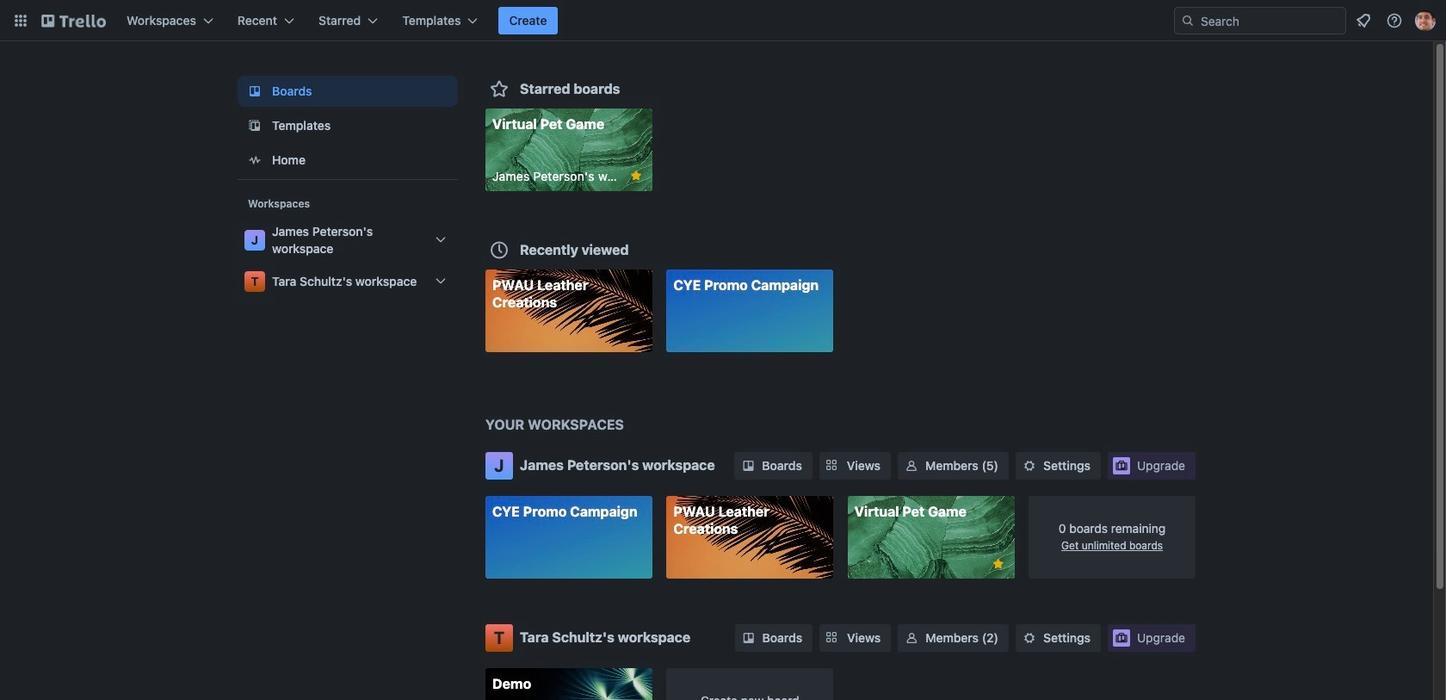 Task type: locate. For each thing, give the bounding box(es) containing it.
primary element
[[0, 0, 1447, 41]]

sm image
[[740, 457, 757, 475], [740, 629, 758, 646], [1021, 629, 1039, 646]]

james peterson (jamespeterson93) image
[[1416, 10, 1437, 31]]

0 notifications image
[[1354, 10, 1375, 31]]

home image
[[245, 150, 265, 171]]

sm image
[[903, 457, 921, 475], [1021, 457, 1039, 475], [904, 629, 921, 646]]

search image
[[1182, 14, 1195, 28]]



Task type: describe. For each thing, give the bounding box(es) containing it.
template board image
[[245, 115, 265, 136]]

board image
[[245, 81, 265, 102]]

open information menu image
[[1387, 12, 1404, 29]]

Search field
[[1175, 7, 1347, 34]]

click to unstar this board. it will be removed from your starred list. image
[[629, 168, 644, 183]]

back to home image
[[41, 7, 106, 34]]



Task type: vqa. For each thing, say whether or not it's contained in the screenshot.
Click to unstar this board. It will be removed from your starred list. icon to the left
no



